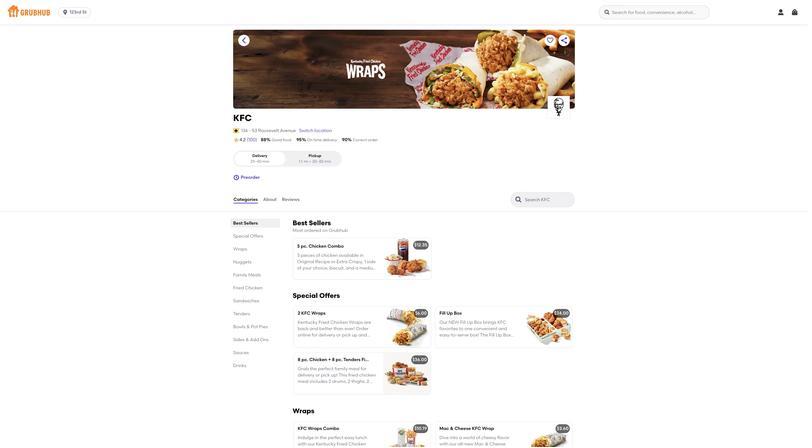 Task type: locate. For each thing, give the bounding box(es) containing it.
tenders right +
[[343, 358, 361, 363]]

sellers inside "best sellers most ordered on grubhub"
[[309, 219, 331, 227]]

8 left +
[[298, 358, 300, 363]]

0 vertical spatial up
[[447, 311, 453, 317]]

1 vertical spatial combo
[[323, 427, 339, 432]]

0 vertical spatial tenders
[[233, 312, 250, 317]]

chicken
[[309, 244, 327, 249], [245, 286, 263, 291], [309, 358, 327, 363]]

0 vertical spatial &
[[247, 325, 250, 330]]

3
[[297, 244, 300, 249], [297, 253, 300, 258]]

chicken for best sellers
[[309, 244, 327, 249]]

1 horizontal spatial of
[[316, 253, 320, 258]]

$36.00
[[412, 358, 427, 363]]

pies
[[259, 325, 268, 330]]

sellers
[[309, 219, 331, 227], [244, 221, 258, 226]]

family meals
[[233, 273, 261, 278]]

2 vertical spatial &
[[450, 427, 454, 432]]

2 min from the left
[[324, 159, 331, 164]]

1 vertical spatial of
[[297, 266, 301, 271]]

svg image inside the "preorder" button
[[233, 175, 240, 181]]

chicken up pieces
[[309, 244, 327, 249]]

3 down most at left bottom
[[297, 244, 300, 249]]

main navigation navigation
[[0, 0, 808, 25]]

0 horizontal spatial of
[[297, 266, 301, 271]]

wraps inside tab
[[233, 247, 247, 252]]

pot
[[251, 325, 258, 330]]

most
[[293, 228, 303, 234]]

search icon image
[[515, 196, 522, 204]]

1 vertical spatial chicken
[[245, 286, 263, 291]]

0 horizontal spatial special offers
[[233, 234, 263, 239]]

& inside the sides & add ons tab
[[246, 338, 249, 343]]

0 vertical spatial special
[[233, 234, 249, 239]]

family
[[233, 273, 247, 278]]

switch location
[[299, 128, 332, 133]]

choice,
[[313, 266, 328, 271]]

in
[[360, 253, 364, 258]]

min right "20–30"
[[324, 159, 331, 164]]

1 horizontal spatial min
[[324, 159, 331, 164]]

pc. for special offers
[[301, 358, 308, 363]]

box
[[454, 311, 462, 317]]

mac & cheese kfc wrap
[[439, 427, 494, 432]]

special up 2
[[293, 292, 318, 300]]

chicken for special offers
[[309, 358, 327, 363]]

of up drink
[[297, 266, 301, 271]]

0 vertical spatial fill
[[439, 311, 446, 317]]

chicken down meals
[[245, 286, 263, 291]]

time
[[313, 138, 322, 142]]

recipe
[[315, 259, 330, 265]]

& right mac at the right
[[450, 427, 454, 432]]

1 horizontal spatial fill
[[439, 311, 446, 317]]

mi
[[304, 159, 308, 164]]

sellers up on on the bottom of the page
[[309, 219, 331, 227]]

1 horizontal spatial sellers
[[309, 219, 331, 227]]

save this restaurant button
[[545, 35, 556, 46]]

3 left pieces
[[297, 253, 300, 258]]

extra
[[337, 259, 348, 265]]

wrap
[[482, 427, 494, 432]]

min down "delivery"
[[262, 159, 269, 164]]

0 horizontal spatial svg image
[[62, 9, 68, 16]]

sides
[[233, 338, 245, 343]]

& left pot
[[247, 325, 250, 330]]

& inside bowls & pot pies tab
[[247, 325, 250, 330]]

1 min from the left
[[262, 159, 269, 164]]

of
[[316, 253, 320, 258], [297, 266, 301, 271]]

tenders up bowls
[[233, 312, 250, 317]]

pc. up pieces
[[301, 244, 308, 249]]

avenue
[[280, 128, 296, 133]]

123rd
[[70, 9, 81, 15]]

1 horizontal spatial best
[[293, 219, 307, 227]]

0 vertical spatial special offers
[[233, 234, 263, 239]]

0 vertical spatial 3
[[297, 244, 300, 249]]

chicken
[[321, 253, 338, 258]]

sandwiches tab
[[233, 298, 277, 305]]

pieces
[[301, 253, 315, 258]]

136 - 53 roosevelt avenue button
[[241, 127, 296, 134]]

1 horizontal spatial svg image
[[777, 9, 785, 16]]

0 horizontal spatial svg image
[[233, 175, 240, 181]]

fried chicken
[[233, 286, 263, 291]]

wraps
[[233, 247, 247, 252], [311, 311, 326, 317], [293, 408, 314, 416], [308, 427, 322, 432]]

fill up box image
[[525, 307, 572, 348]]

pickup
[[309, 154, 321, 158]]

svg image
[[777, 9, 785, 16], [791, 9, 799, 16], [233, 175, 240, 181]]

special offers inside tab
[[233, 234, 263, 239]]

1 vertical spatial special
[[293, 292, 318, 300]]

Search KFC search field
[[524, 197, 573, 203]]

95
[[296, 137, 302, 143]]

2
[[298, 311, 300, 317]]

1 vertical spatial &
[[246, 338, 249, 343]]

0 horizontal spatial sellers
[[244, 221, 258, 226]]

fried chicken tab
[[233, 285, 277, 292]]

fill
[[439, 311, 446, 317], [362, 358, 368, 363]]

pc. left +
[[301, 358, 308, 363]]

1 vertical spatial 3
[[297, 253, 300, 258]]

1 vertical spatial up
[[369, 358, 375, 363]]

best up special offers tab
[[233, 221, 243, 226]]

and
[[346, 266, 354, 271]]

offers
[[250, 234, 263, 239], [319, 292, 340, 300]]

min
[[262, 159, 269, 164], [324, 159, 331, 164]]

best inside "best sellers most ordered on grubhub"
[[293, 219, 307, 227]]

1 horizontal spatial offers
[[319, 292, 340, 300]]

categories
[[234, 197, 258, 202]]

Search for food, convenience, alcohol... search field
[[599, 5, 710, 19]]

pc. for best sellers
[[301, 244, 308, 249]]

special
[[233, 234, 249, 239], [293, 292, 318, 300]]

ons
[[260, 338, 269, 343]]

pc.
[[301, 244, 308, 249], [301, 358, 308, 363], [336, 358, 343, 363]]

kfc
[[233, 113, 252, 123], [301, 311, 310, 317], [298, 427, 307, 432], [472, 427, 481, 432]]

(100)
[[247, 137, 257, 143]]

offers up wraps tab
[[250, 234, 263, 239]]

0 horizontal spatial fill
[[362, 358, 368, 363]]

2 3 from the top
[[297, 253, 300, 258]]

switch location button
[[299, 127, 332, 134]]

caret left icon image
[[240, 37, 248, 44]]

share icon image
[[560, 37, 568, 44]]

sellers inside tab
[[244, 221, 258, 226]]

svg image
[[62, 9, 68, 16], [604, 9, 610, 16]]

drinks
[[233, 364, 246, 369]]

pc. right +
[[336, 358, 343, 363]]

option group
[[233, 151, 342, 167]]

best sellers tab
[[233, 220, 277, 227]]

1 svg image from the left
[[62, 9, 68, 16]]

1 horizontal spatial svg image
[[604, 9, 610, 16]]

1 horizontal spatial special
[[293, 292, 318, 300]]

special down best sellers
[[233, 234, 249, 239]]

1 3 from the top
[[297, 244, 300, 249]]

drinks tab
[[233, 363, 277, 370]]

nuggets
[[233, 260, 251, 265]]

up
[[447, 311, 453, 317], [369, 358, 375, 363]]

original
[[297, 259, 314, 265]]

chicken left +
[[309, 358, 327, 363]]

sides & add ons tab
[[233, 337, 277, 344]]

best
[[293, 219, 307, 227], [233, 221, 243, 226]]

1 horizontal spatial 8
[[332, 358, 335, 363]]

20–30
[[312, 159, 323, 164]]

&
[[247, 325, 250, 330], [246, 338, 249, 343], [450, 427, 454, 432]]

family meals tab
[[233, 272, 277, 279]]

special offers down best sellers
[[233, 234, 263, 239]]

90
[[342, 137, 347, 143]]

8 pc. chicken + 8 pc. tenders fill up image
[[383, 354, 431, 395]]

offers up 2 kfc wraps
[[319, 292, 340, 300]]

3 inside 3 pieces of chicken available in original recipe or extra crispy,  1 side of your choice, biscuit, and a medium drink
[[297, 253, 300, 258]]

grubhub
[[329, 228, 348, 234]]

special offers up 2 kfc wraps
[[293, 292, 340, 300]]

0 vertical spatial of
[[316, 253, 320, 258]]

1 vertical spatial tenders
[[343, 358, 361, 363]]

3 for 3 pc. chicken combo
[[297, 244, 300, 249]]

option group containing delivery 25–40 min
[[233, 151, 342, 167]]

side
[[367, 259, 376, 265]]

1 vertical spatial special offers
[[293, 292, 340, 300]]

0 vertical spatial offers
[[250, 234, 263, 239]]

best inside tab
[[233, 221, 243, 226]]

best up most at left bottom
[[293, 219, 307, 227]]

& left add
[[246, 338, 249, 343]]

sellers up special offers tab
[[244, 221, 258, 226]]

0 horizontal spatial special
[[233, 234, 249, 239]]

of up recipe
[[316, 253, 320, 258]]

0 horizontal spatial min
[[262, 159, 269, 164]]

special offers
[[233, 234, 263, 239], [293, 292, 340, 300]]

min inside pickup 1.1 mi • 20–30 min
[[324, 159, 331, 164]]

on
[[322, 228, 328, 234]]

a
[[355, 266, 358, 271]]

fried
[[233, 286, 244, 291]]

0 horizontal spatial tenders
[[233, 312, 250, 317]]

8 right +
[[332, 358, 335, 363]]

1 horizontal spatial special offers
[[293, 292, 340, 300]]

0 horizontal spatial 8
[[298, 358, 300, 363]]

about button
[[263, 189, 277, 211]]

2 vertical spatial chicken
[[309, 358, 327, 363]]

0 horizontal spatial offers
[[250, 234, 263, 239]]

on time delivery
[[307, 138, 337, 142]]

2 8 from the left
[[332, 358, 335, 363]]

0 vertical spatial chicken
[[309, 244, 327, 249]]

0 horizontal spatial best
[[233, 221, 243, 226]]

switch
[[299, 128, 313, 133]]



Task type: vqa. For each thing, say whether or not it's contained in the screenshot.
the subscription pass image
yes



Task type: describe. For each thing, give the bounding box(es) containing it.
chicken inside tab
[[245, 286, 263, 291]]

0 vertical spatial combo
[[328, 244, 344, 249]]

best for best sellers most ordered on grubhub
[[293, 219, 307, 227]]

& for pot
[[247, 325, 250, 330]]

+
[[328, 358, 331, 363]]

location
[[314, 128, 332, 133]]

about
[[263, 197, 277, 202]]

4.2
[[240, 137, 246, 143]]

nuggets tab
[[233, 259, 277, 266]]

delivery 25–40 min
[[250, 154, 269, 164]]

sauces tab
[[233, 350, 277, 357]]

& for cheese
[[450, 427, 454, 432]]

cheese
[[455, 427, 471, 432]]

available
[[339, 253, 359, 258]]

•
[[310, 159, 311, 164]]

best sellers
[[233, 221, 258, 226]]

svg image inside 123rd st button
[[62, 9, 68, 16]]

delivery
[[323, 138, 337, 142]]

$6.00
[[415, 311, 427, 317]]

kfc logo image
[[548, 96, 570, 118]]

1 horizontal spatial up
[[447, 311, 453, 317]]

sauces
[[233, 351, 249, 356]]

add
[[250, 338, 259, 343]]

sellers for best sellers most ordered on grubhub
[[309, 219, 331, 227]]

categories button
[[233, 189, 258, 211]]

1 vertical spatial fill
[[362, 358, 368, 363]]

$10.19
[[415, 427, 427, 432]]

bowls & pot pies tab
[[233, 324, 277, 331]]

meals
[[248, 273, 261, 278]]

roosevelt
[[258, 128, 279, 133]]

sellers for best sellers
[[244, 221, 258, 226]]

25–40
[[250, 159, 262, 164]]

subscription pass image
[[233, 128, 240, 133]]

crispy,
[[349, 259, 363, 265]]

2 svg image from the left
[[604, 9, 610, 16]]

save this restaurant image
[[546, 37, 554, 44]]

2 horizontal spatial svg image
[[791, 9, 799, 16]]

on
[[307, 138, 313, 142]]

3 for 3 pieces of chicken available in original recipe or extra crispy,  1 side of your choice, biscuit, and a medium drink
[[297, 253, 300, 258]]

sides & add ons
[[233, 338, 269, 343]]

0 horizontal spatial up
[[369, 358, 375, 363]]

1.1
[[299, 159, 302, 164]]

bowls & pot pies
[[233, 325, 268, 330]]

mac & cheese kfc wrap image
[[525, 423, 572, 448]]

3 pieces of chicken available in original recipe or extra crispy,  1 side of your choice, biscuit, and a medium drink
[[297, 253, 377, 278]]

123rd st
[[70, 9, 87, 15]]

8 pc. chicken + 8 pc. tenders fill up
[[298, 358, 375, 363]]

tenders inside tenders tab
[[233, 312, 250, 317]]

biscuit,
[[329, 266, 345, 271]]

min inside delivery 25–40 min
[[262, 159, 269, 164]]

special offers tab
[[233, 233, 277, 240]]

preorder
[[241, 175, 260, 180]]

best for best sellers
[[233, 221, 243, 226]]

star icon image
[[233, 137, 240, 143]]

pickup 1.1 mi • 20–30 min
[[299, 154, 331, 164]]

correct
[[353, 138, 367, 142]]

good food
[[272, 138, 291, 142]]

53
[[252, 128, 257, 133]]

best sellers most ordered on grubhub
[[293, 219, 348, 234]]

-
[[249, 128, 251, 133]]

& for add
[[246, 338, 249, 343]]

st
[[82, 9, 87, 15]]

sandwiches
[[233, 299, 259, 304]]

$24.00
[[554, 311, 569, 317]]

reviews button
[[282, 189, 300, 211]]

good
[[272, 138, 282, 142]]

correct order
[[353, 138, 378, 142]]

preorder button
[[233, 172, 260, 184]]

2 kfc wraps
[[298, 311, 326, 317]]

drink
[[297, 272, 308, 278]]

123rd st button
[[58, 7, 93, 17]]

medium
[[359, 266, 377, 271]]

136 - 53 roosevelt avenue
[[241, 128, 296, 133]]

order
[[368, 138, 378, 142]]

mac
[[439, 427, 449, 432]]

special inside special offers tab
[[233, 234, 249, 239]]

kfc wraps combo
[[298, 427, 339, 432]]

reviews
[[282, 197, 300, 202]]

136
[[241, 128, 248, 133]]

your
[[302, 266, 312, 271]]

3 pc. chicken combo
[[297, 244, 344, 249]]

1
[[364, 259, 366, 265]]

88
[[261, 137, 266, 143]]

wraps tab
[[233, 246, 277, 253]]

ordered
[[304, 228, 321, 234]]

bowls
[[233, 325, 245, 330]]

1 8 from the left
[[298, 358, 300, 363]]

tenders tab
[[233, 311, 277, 318]]

fill up box
[[439, 311, 462, 317]]

2 kfc wraps image
[[383, 307, 431, 348]]

delivery
[[252, 154, 267, 158]]

3 pc. chicken combo image
[[384, 239, 431, 280]]

kfc wraps combo image
[[383, 423, 431, 448]]

$12.35
[[414, 243, 427, 248]]

or
[[331, 259, 336, 265]]

1 vertical spatial offers
[[319, 292, 340, 300]]

1 horizontal spatial tenders
[[343, 358, 361, 363]]

food
[[283, 138, 291, 142]]

$3.60
[[557, 427, 569, 432]]

offers inside tab
[[250, 234, 263, 239]]



